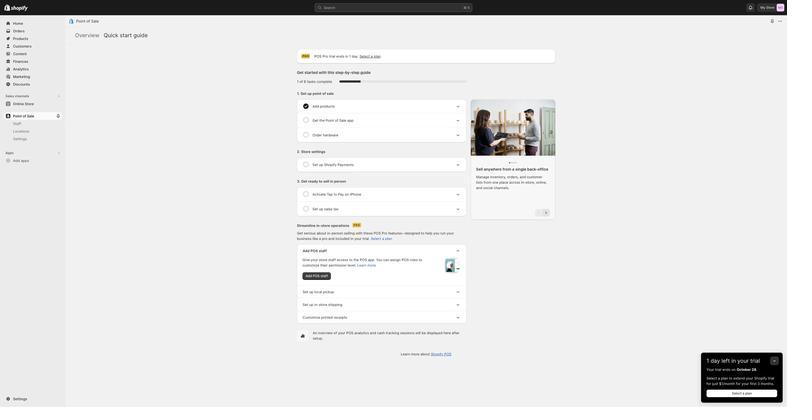 Task type: locate. For each thing, give the bounding box(es) containing it.
0 vertical spatial settings link
[[3, 135, 62, 143]]

1 vertical spatial point
[[13, 114, 22, 118]]

point of sale up overview
[[76, 19, 99, 23]]

0 horizontal spatial point of sale
[[13, 114, 34, 118]]

select up just
[[707, 376, 717, 381]]

a down select a plan to extend your shopify trial for just $1/month for your first 3 months.
[[743, 392, 744, 396]]

point of sale link down online store button
[[3, 112, 55, 120]]

0 horizontal spatial point of sale link
[[3, 112, 55, 120]]

28
[[752, 368, 756, 372]]

finances link
[[3, 58, 62, 65]]

1 vertical spatial settings link
[[3, 395, 62, 403]]

0 vertical spatial point of sale link
[[76, 19, 99, 23]]

0 vertical spatial your
[[737, 358, 749, 364]]

sale up overview
[[91, 19, 99, 23]]

point of sale link up overview
[[76, 19, 99, 23]]

trial up 28
[[750, 358, 760, 364]]

of up overview
[[86, 19, 90, 23]]

apps
[[21, 159, 29, 163]]

1 day left in your trial
[[707, 358, 760, 364]]

plan
[[721, 376, 728, 381], [745, 392, 752, 396]]

point right icon for point of sale
[[76, 19, 85, 23]]

1 horizontal spatial for
[[736, 382, 741, 386]]

plan for select a plan to extend your shopify trial for just $1/month for your first 3 months.
[[721, 376, 728, 381]]

extend
[[733, 376, 745, 381]]

⌘ k
[[463, 5, 470, 10]]

2 for from the left
[[736, 382, 741, 386]]

quick
[[104, 32, 118, 39]]

2 vertical spatial your
[[742, 382, 749, 386]]

store right my
[[766, 5, 775, 10]]

of
[[86, 19, 90, 23], [23, 114, 26, 118]]

plan up '$1/month'
[[721, 376, 728, 381]]

1 horizontal spatial select
[[732, 392, 742, 396]]

trial
[[750, 358, 760, 364], [715, 368, 721, 372], [768, 376, 774, 381]]

locations link
[[3, 128, 62, 135]]

1 vertical spatial settings
[[13, 397, 27, 401]]

channels
[[15, 94, 29, 98]]

online store link
[[3, 100, 62, 108]]

finances
[[13, 59, 28, 64]]

home
[[13, 21, 23, 26]]

shopify image
[[4, 4, 10, 11]]

2 vertical spatial trial
[[768, 376, 774, 381]]

0 horizontal spatial sale
[[27, 114, 34, 118]]

0 horizontal spatial of
[[23, 114, 26, 118]]

a for select a plan
[[743, 392, 744, 396]]

1 day left in your trial element
[[701, 367, 783, 403]]

your trial ends on october 28 .
[[707, 368, 757, 372]]

1 vertical spatial store
[[25, 102, 34, 106]]

2 horizontal spatial trial
[[768, 376, 774, 381]]

0 vertical spatial settings
[[13, 137, 27, 141]]

trial inside select a plan to extend your shopify trial for just $1/month for your first 3 months.
[[768, 376, 774, 381]]

shopify
[[754, 376, 767, 381]]

a for select a plan to extend your shopify trial for just $1/month for your first 3 months.
[[718, 376, 720, 381]]

store inside button
[[25, 102, 34, 106]]

analytics
[[13, 67, 29, 71]]

1 for from the left
[[707, 382, 711, 386]]

point of sale link
[[76, 19, 99, 23], [3, 112, 55, 120]]

select for select a plan to extend your shopify trial for just $1/month for your first 3 months.
[[707, 376, 717, 381]]

quick start guide
[[104, 32, 148, 39]]

0 vertical spatial trial
[[750, 358, 760, 364]]

1 horizontal spatial plan
[[745, 392, 752, 396]]

settings
[[13, 137, 27, 141], [13, 397, 27, 401]]

start
[[120, 32, 132, 39]]

guide
[[133, 32, 148, 39]]

0 vertical spatial store
[[766, 5, 775, 10]]

1 vertical spatial sale
[[27, 114, 34, 118]]

to
[[729, 376, 732, 381]]

for
[[707, 382, 711, 386], [736, 382, 741, 386]]

2 settings from the top
[[13, 397, 27, 401]]

products link
[[3, 35, 62, 42]]

apps
[[5, 151, 14, 155]]

first
[[750, 382, 757, 386]]

for down extend
[[736, 382, 741, 386]]

0 vertical spatial sale
[[91, 19, 99, 23]]

just
[[712, 382, 718, 386]]

select
[[707, 376, 717, 381], [732, 392, 742, 396]]

left
[[721, 358, 730, 364]]

0 horizontal spatial a
[[718, 376, 720, 381]]

point
[[76, 19, 85, 23], [13, 114, 22, 118]]

staff link
[[3, 120, 62, 128]]

1 horizontal spatial store
[[766, 5, 775, 10]]

trial up months.
[[768, 376, 774, 381]]

staff
[[13, 122, 21, 126]]

for left just
[[707, 382, 711, 386]]

0 horizontal spatial for
[[707, 382, 711, 386]]

of up staff link
[[23, 114, 26, 118]]

sales channels button
[[3, 92, 62, 100]]

online
[[13, 102, 24, 106]]

home link
[[3, 20, 62, 27]]

1 vertical spatial select
[[732, 392, 742, 396]]

0 horizontal spatial select
[[707, 376, 717, 381]]

a up just
[[718, 376, 720, 381]]

1 vertical spatial point of sale
[[13, 114, 34, 118]]

store
[[766, 5, 775, 10], [25, 102, 34, 106]]

⌘
[[463, 5, 467, 10]]

marketing link
[[3, 73, 62, 80]]

select for select a plan
[[732, 392, 742, 396]]

search
[[324, 5, 335, 10]]

store for online store
[[25, 102, 34, 106]]

point of sale
[[76, 19, 99, 23], [13, 114, 34, 118]]

your up october
[[737, 358, 749, 364]]

store down sales channels button
[[25, 102, 34, 106]]

1 vertical spatial plan
[[745, 392, 752, 396]]

0 vertical spatial select
[[707, 376, 717, 381]]

your up first
[[746, 376, 753, 381]]

in
[[731, 358, 736, 364]]

sale
[[91, 19, 99, 23], [27, 114, 34, 118]]

settings link
[[3, 135, 62, 143], [3, 395, 62, 403]]

orders link
[[3, 27, 62, 35]]

plan inside select a plan to extend your shopify trial for just $1/month for your first 3 months.
[[721, 376, 728, 381]]

1 vertical spatial trial
[[715, 368, 721, 372]]

sale up staff link
[[27, 114, 34, 118]]

trial right your
[[715, 368, 721, 372]]

content link
[[3, 50, 62, 58]]

on
[[731, 368, 736, 372]]

1 vertical spatial a
[[743, 392, 744, 396]]

1 horizontal spatial of
[[86, 19, 90, 23]]

1 horizontal spatial point
[[76, 19, 85, 23]]

1 horizontal spatial a
[[743, 392, 744, 396]]

your
[[737, 358, 749, 364], [746, 376, 753, 381], [742, 382, 749, 386]]

0 vertical spatial a
[[718, 376, 720, 381]]

1 settings from the top
[[13, 137, 27, 141]]

0 horizontal spatial store
[[25, 102, 34, 106]]

point up 'staff'
[[13, 114, 22, 118]]

0 vertical spatial plan
[[721, 376, 728, 381]]

0 horizontal spatial plan
[[721, 376, 728, 381]]

add apps button
[[3, 157, 62, 165]]

select inside select a plan to extend your shopify trial for just $1/month for your first 3 months.
[[707, 376, 717, 381]]

point of sale up 'staff'
[[13, 114, 34, 118]]

select down select a plan to extend your shopify trial for just $1/month for your first 3 months.
[[732, 392, 742, 396]]

your left first
[[742, 382, 749, 386]]

0 vertical spatial point of sale
[[76, 19, 99, 23]]

1 horizontal spatial trial
[[750, 358, 760, 364]]

add apps
[[13, 159, 29, 163]]

plan down first
[[745, 392, 752, 396]]

a inside select a plan to extend your shopify trial for just $1/month for your first 3 months.
[[718, 376, 720, 381]]

a
[[718, 376, 720, 381], [743, 392, 744, 396]]



Task type: vqa. For each thing, say whether or not it's contained in the screenshot.
28
yes



Task type: describe. For each thing, give the bounding box(es) containing it.
my
[[760, 5, 765, 10]]

3
[[758, 382, 760, 386]]

sales
[[5, 94, 14, 98]]

months.
[[761, 382, 774, 386]]

1 vertical spatial your
[[746, 376, 753, 381]]

1 horizontal spatial sale
[[91, 19, 99, 23]]

0 horizontal spatial trial
[[715, 368, 721, 372]]

sales channels
[[5, 94, 29, 98]]

my store
[[760, 5, 775, 10]]

content
[[13, 52, 27, 56]]

plan for select a plan
[[745, 392, 752, 396]]

store for my store
[[766, 5, 775, 10]]

add
[[13, 159, 20, 163]]

october
[[737, 368, 751, 372]]

orders
[[13, 29, 25, 33]]

apps button
[[3, 149, 62, 157]]

0 vertical spatial of
[[86, 19, 90, 23]]

overview
[[75, 32, 99, 39]]

select a plan link
[[707, 390, 777, 398]]

online store button
[[0, 100, 65, 108]]

my store image
[[777, 4, 784, 11]]

0 vertical spatial point
[[76, 19, 85, 23]]

$1/month
[[719, 382, 735, 386]]

1 vertical spatial of
[[23, 114, 26, 118]]

your inside dropdown button
[[737, 358, 749, 364]]

1 day left in your trial button
[[701, 353, 783, 364]]

icon for point of sale image
[[69, 18, 74, 24]]

k
[[468, 5, 470, 10]]

your
[[707, 368, 714, 372]]

1 horizontal spatial point of sale
[[76, 19, 99, 23]]

overview button
[[75, 32, 99, 39]]

customers link
[[3, 42, 62, 50]]

analytics link
[[3, 65, 62, 73]]

2 settings link from the top
[[3, 395, 62, 403]]

locations
[[13, 129, 29, 134]]

shopify image
[[11, 6, 28, 11]]

marketing
[[13, 75, 30, 79]]

day
[[711, 358, 720, 364]]

1 settings link from the top
[[3, 135, 62, 143]]

select a plan
[[732, 392, 752, 396]]

products
[[13, 36, 28, 41]]

discounts
[[13, 82, 30, 86]]

trial inside dropdown button
[[750, 358, 760, 364]]

select a plan to extend your shopify trial for just $1/month for your first 3 months.
[[707, 376, 774, 386]]

customers
[[13, 44, 32, 48]]

0 horizontal spatial point
[[13, 114, 22, 118]]

1 horizontal spatial point of sale link
[[76, 19, 99, 23]]

discounts link
[[3, 80, 62, 88]]

.
[[756, 368, 757, 372]]

online store
[[13, 102, 34, 106]]

1
[[707, 358, 709, 364]]

ends
[[722, 368, 731, 372]]

1 vertical spatial point of sale link
[[3, 112, 55, 120]]



